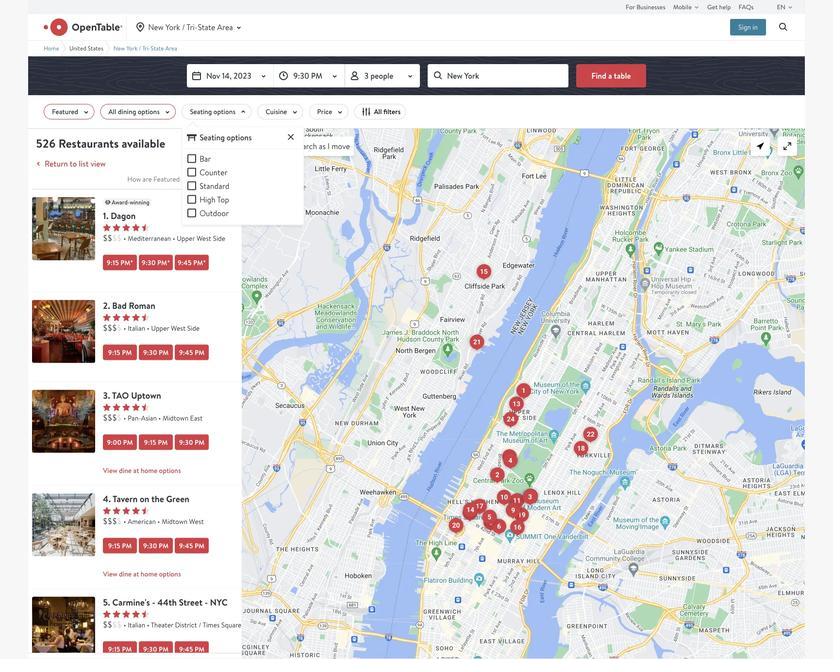 Task type: vqa. For each thing, say whether or not it's contained in the screenshot.
1st The $$ from right
no



Task type: describe. For each thing, give the bounding box(es) containing it.
seating inside dropdown button
[[190, 107, 212, 116]]

for
[[626, 2, 635, 11]]

dining
[[118, 107, 136, 116]]

10 11
[[500, 493, 521, 505]]

high
[[200, 194, 216, 204]]

4.
[[103, 493, 111, 505]]

asian
[[141, 413, 157, 422]]

return to list view button
[[33, 158, 106, 170]]

22 button
[[584, 427, 598, 442]]

14 button
[[463, 503, 478, 518]]

9:45 for 4. tavern on the green
[[179, 541, 193, 550]]

12
[[506, 453, 514, 461]]

people
[[371, 70, 394, 81]]

4 button
[[503, 453, 518, 468]]

upper for $
[[151, 323, 169, 332]]

9:30 for on 9:30 pm link
[[143, 541, 157, 550]]

west inside $$ $$ • mediterranean • upper west side
[[197, 234, 211, 243]]

states
[[88, 44, 103, 52]]

nov 14, 2023 button
[[187, 64, 274, 87]]

9:00
[[107, 438, 122, 447]]

east
[[190, 413, 203, 422]]

home for uptown
[[141, 466, 157, 475]]

9:45 right 9:30 pm *
[[178, 258, 192, 267]]

price
[[317, 107, 332, 116]]

find a table button
[[577, 64, 646, 87]]

restaurants
[[59, 135, 119, 151]]

9:45 for 5. carmine's - 44th street - nyc
[[179, 644, 193, 654]]

en button
[[777, 0, 797, 14]]

9:30 pm down "east"
[[179, 438, 205, 447]]

$$$ $ • italian • upper west side
[[103, 323, 200, 333]]

search as i move
[[294, 141, 350, 151]]

roman
[[129, 300, 155, 312]]

$$$ for 2.
[[103, 323, 117, 333]]

find a table
[[592, 70, 631, 81]]

times
[[203, 620, 220, 629]]

west for 2. bad roman
[[171, 323, 186, 332]]

new inside dropdown button
[[148, 22, 164, 32]]

view dine at home options button for 3. tao uptown
[[103, 464, 242, 477]]

1 vertical spatial featured
[[154, 175, 180, 184]]

square
[[221, 620, 242, 629]]

3 for 3 people
[[364, 70, 369, 81]]

faqs button
[[739, 0, 754, 14]]

Please input a Location, Restaurant or Cuisine field
[[428, 64, 569, 87]]

18
[[577, 444, 585, 453]]

bad
[[112, 300, 127, 312]]

a photo of tavern on the green restaurant image
[[32, 493, 95, 556]]

1 vertical spatial /
[[139, 44, 141, 52]]

are
[[143, 175, 152, 184]]

to
[[70, 158, 77, 169]]

award-winning
[[112, 198, 150, 206]]

2.
[[103, 300, 110, 312]]

$$ down the carmine's
[[112, 620, 122, 630]]

at for on
[[133, 569, 139, 578]]

1 button
[[517, 383, 531, 398]]

new york / tri-state area button
[[135, 14, 245, 40]]

9:15 left 9:30 pm *
[[107, 258, 119, 267]]

526
[[36, 135, 56, 151]]

0 0
[[242, 128, 252, 138]]

1 vertical spatial new york / tri-state area
[[114, 44, 177, 52]]

21
[[473, 338, 481, 346]]

outdoor
[[200, 208, 229, 218]]

$$ down 1. dagon
[[112, 233, 122, 243]]

8
[[489, 519, 493, 527]]

9:00 pm
[[107, 438, 133, 447]]

9:30 pm for -
[[143, 644, 169, 654]]

home link
[[44, 44, 59, 52]]

7 button
[[524, 489, 538, 504]]

9:15 pm link down "$$$ $ • pan-asian • midtown east"
[[139, 434, 173, 450]]

5 6
[[488, 513, 501, 531]]

1 0 from the left
[[242, 128, 247, 138]]

19
[[518, 511, 526, 519]]

5.
[[103, 596, 110, 609]]

9:30 up 'cuisine' dropdown button
[[293, 70, 309, 81]]

9:30 pm link for roman
[[139, 345, 173, 360]]

green
[[166, 493, 189, 505]]

seating options button
[[182, 104, 252, 119]]

1 vertical spatial tri-
[[142, 44, 151, 52]]

9:15 pm link for bad
[[103, 345, 137, 360]]

get
[[708, 2, 718, 11]]

options up the 44th
[[159, 569, 181, 578]]

* for 9:45 pm *
[[203, 258, 206, 267]]

options inside seating options dropdown button
[[214, 107, 236, 116]]

11
[[513, 497, 521, 505]]

view dine at home options for on
[[103, 569, 181, 578]]

3 people
[[364, 70, 394, 81]]

$$$ $ • pan-asian • midtown east
[[103, 413, 203, 423]]

ranked
[[203, 175, 222, 184]]

$$$ for 3.
[[103, 413, 117, 423]]

how are featured results ranked
[[127, 175, 222, 184]]

cuisine button
[[257, 104, 303, 119]]

faqs
[[739, 2, 754, 11]]

map region
[[190, 66, 812, 659]]

bar
[[200, 153, 211, 164]]

7
[[529, 492, 533, 500]]

view for 4.
[[103, 569, 117, 578]]

• right american
[[158, 517, 160, 526]]

/ inside new york / tri-state area dropdown button
[[182, 22, 185, 32]]

20
[[452, 522, 460, 530]]

9:45 pm for 2. bad roman
[[179, 348, 205, 357]]

9:15 down asian
[[144, 438, 156, 447]]

• down roman at top
[[147, 323, 150, 332]]

1. dagon
[[103, 210, 136, 222]]

• down the carmine's
[[124, 620, 126, 629]]

home
[[44, 44, 59, 52]]

9:15 pm down "$$$ $ • pan-asian • midtown east"
[[144, 438, 168, 447]]

24
[[507, 415, 515, 424]]

i
[[328, 141, 330, 151]]

$$ down 5.
[[103, 620, 112, 630]]

nov 14, 2023
[[206, 70, 251, 81]]

tavern
[[113, 493, 138, 505]]

12 button
[[502, 449, 517, 465]]

9:30 pm up price
[[293, 70, 322, 81]]

nyc
[[210, 596, 228, 609]]

west for 4. tavern on the green
[[189, 517, 204, 526]]

1 vertical spatial seating options
[[200, 132, 252, 143]]

mobile button
[[674, 0, 703, 14]]

4.5 stars image for tao
[[103, 403, 150, 411]]

9:30 down mediterranean
[[142, 258, 156, 267]]

2 button
[[490, 468, 505, 483]]

9:30 for 9:30 pm link for -
[[143, 644, 157, 654]]

counter
[[200, 167, 228, 177]]

9:45 pm link for 5. carmine's - 44th street - nyc
[[175, 641, 209, 657]]

9:15 pm link for tavern
[[103, 538, 137, 553]]

11 button
[[510, 493, 524, 508]]

dine for tao
[[119, 466, 132, 475]]

9 button
[[506, 503, 521, 518]]

new york / tri-state area inside dropdown button
[[148, 22, 233, 32]]

9:45 pm link for 2. bad roman
[[175, 345, 209, 360]]

$ for tavern
[[117, 516, 122, 526]]

9:45 for 2. bad roman
[[179, 348, 193, 357]]

state inside new york / tri-state area dropdown button
[[198, 22, 215, 32]]

options up green
[[159, 466, 181, 475]]

standard
[[200, 181, 229, 191]]

19 20
[[452, 511, 526, 530]]

9:45 pm for 4. tavern on the green
[[179, 541, 205, 550]]

9:30 pm link for on
[[139, 538, 173, 553]]

price button
[[309, 104, 348, 119]]

at for uptown
[[133, 466, 139, 475]]

location detection icon image
[[755, 140, 766, 152]]

1.
[[103, 210, 109, 222]]

• down 2. bad roman
[[124, 323, 126, 332]]

9:15 pm for carmine's
[[108, 644, 132, 654]]

a photo of bad roman restaurant image
[[32, 300, 95, 363]]

view for 3.
[[103, 466, 117, 475]]



Task type: locate. For each thing, give the bounding box(es) containing it.
featured inside dropdown button
[[52, 107, 78, 116]]

0 horizontal spatial /
[[139, 44, 141, 52]]

2 vertical spatial 9:45 pm
[[179, 644, 205, 654]]

0 vertical spatial 9:45 pm link
[[175, 345, 209, 360]]

all left dining
[[108, 107, 116, 116]]

13
[[513, 400, 521, 408]]

* for 9:30 pm *
[[167, 258, 170, 267]]

9:45 pm link
[[175, 345, 209, 360], [175, 538, 209, 553], [175, 641, 209, 657]]

1 vertical spatial west
[[171, 323, 186, 332]]

at up 4. tavern on the green
[[133, 466, 139, 475]]

0 vertical spatial 3
[[364, 70, 369, 81]]

9:15 pm link down american
[[103, 538, 137, 553]]

9:15 down $$$ $ • american • midtown west
[[108, 541, 120, 550]]

home for on
[[141, 569, 157, 578]]

0 horizontal spatial all
[[108, 107, 116, 116]]

2 $$$ from the top
[[103, 413, 117, 423]]

0 horizontal spatial york
[[126, 44, 138, 52]]

4.5 stars image down 2. bad roman
[[103, 313, 150, 321]]

2 home from the top
[[141, 569, 157, 578]]

1 vertical spatial at
[[133, 569, 139, 578]]

view
[[91, 158, 106, 169]]

1 vertical spatial $$$
[[103, 413, 117, 423]]

1 $$$ from the top
[[103, 323, 117, 333]]

1 horizontal spatial -
[[205, 596, 208, 609]]

1 vertical spatial state
[[151, 44, 164, 52]]

15 button
[[477, 264, 491, 279]]

9:15 pm down the carmine's
[[108, 644, 132, 654]]

help
[[720, 2, 731, 11]]

9:15 up 'tao'
[[108, 348, 120, 357]]

options down 14,
[[214, 107, 236, 116]]

1 horizontal spatial 3
[[528, 493, 532, 501]]

$ down bad at the top of the page
[[117, 323, 122, 333]]

/
[[182, 22, 185, 32], [139, 44, 141, 52], [199, 620, 201, 629]]

9:45 pm link down $$$ $ • american • midtown west
[[175, 538, 209, 553]]

9:30 pm link down $$$ $ • italian • upper west side
[[139, 345, 173, 360]]

midtown inside $$$ $ • american • midtown west
[[162, 517, 188, 526]]

1 horizontal spatial side
[[213, 234, 225, 243]]

2 view dine at home options from the top
[[103, 569, 181, 578]]

1 horizontal spatial *
[[167, 258, 170, 267]]

1 horizontal spatial tri-
[[187, 22, 198, 32]]

all left filters
[[374, 107, 382, 116]]

9:30 pm for on
[[143, 541, 169, 550]]

9:15 for carmine's
[[108, 644, 120, 654]]

0 horizontal spatial 3
[[364, 70, 369, 81]]

award-
[[112, 198, 130, 206]]

0 horizontal spatial featured
[[52, 107, 78, 116]]

1 all from the left
[[108, 107, 116, 116]]

dine for tavern
[[119, 569, 132, 578]]

0 horizontal spatial tri-
[[142, 44, 151, 52]]

$ for bad
[[117, 323, 122, 333]]

featured button
[[44, 104, 94, 119]]

1 horizontal spatial new
[[148, 22, 164, 32]]

2 vertical spatial $
[[117, 516, 122, 526]]

1 dine from the top
[[119, 466, 132, 475]]

a photo of tao uptown restaurant image
[[32, 390, 95, 453]]

seating options inside dropdown button
[[190, 107, 236, 116]]

0 vertical spatial seating options
[[190, 107, 236, 116]]

$ for tao
[[117, 413, 122, 423]]

side inside $$$ $ • italian • upper west side
[[187, 323, 200, 332]]

4.5 stars image down dagon
[[103, 224, 150, 231]]

new right states
[[114, 44, 125, 52]]

opentable logo image
[[44, 18, 122, 36]]

all inside 'dropdown button'
[[108, 107, 116, 116]]

9:30
[[293, 70, 309, 81], [142, 258, 156, 267], [143, 348, 157, 357], [179, 438, 193, 447], [143, 541, 157, 550], [143, 644, 157, 654]]

9:30 down $$$ $ • italian • upper west side
[[143, 348, 157, 357]]

• right mediterranean
[[173, 234, 175, 243]]

4.6 stars image for carmine's
[[103, 610, 150, 618]]

sign in
[[739, 23, 758, 32]]

high top
[[200, 194, 229, 204]]

york right states
[[126, 44, 138, 52]]

2 vertical spatial /
[[199, 620, 201, 629]]

all for all dining options
[[108, 107, 116, 116]]

44th
[[158, 596, 177, 609]]

1 vertical spatial 4.5 stars image
[[103, 313, 150, 321]]

italian down the carmine's
[[128, 620, 145, 629]]

0 vertical spatial view dine at home options
[[103, 466, 181, 475]]

results
[[182, 175, 201, 184]]

0 horizontal spatial state
[[151, 44, 164, 52]]

9:45 pm
[[179, 348, 205, 357], [179, 541, 205, 550], [179, 644, 205, 654]]

5 button
[[482, 510, 497, 525]]

• left 'theater' at the bottom of the page
[[147, 620, 150, 629]]

view dine at home options up the carmine's
[[103, 569, 181, 578]]

21 button
[[470, 335, 485, 350]]

0 vertical spatial 9:45 pm
[[179, 348, 205, 357]]

1 horizontal spatial york
[[165, 22, 180, 32]]

3 9:45 pm from the top
[[179, 644, 205, 654]]

2 0 from the left
[[247, 128, 252, 138]]

2 at from the top
[[133, 569, 139, 578]]

0 horizontal spatial -
[[152, 596, 155, 609]]

9:15 pm for bad
[[108, 348, 132, 357]]

1 - from the left
[[152, 596, 155, 609]]

side inside $$ $$ • mediterranean • upper west side
[[213, 234, 225, 243]]

0 horizontal spatial *
[[130, 258, 133, 267]]

$$$ down 2.
[[103, 323, 117, 333]]

view dine at home options button up green
[[103, 464, 242, 477]]

$
[[117, 323, 122, 333], [117, 413, 122, 423], [117, 516, 122, 526]]

9:45 pm *
[[178, 258, 206, 267]]

9:45 down $$$ $ • american • midtown west
[[179, 541, 193, 550]]

9:45 pm link down $$$ $ • italian • upper west side
[[175, 345, 209, 360]]

3 * from the left
[[203, 258, 206, 267]]

2 vertical spatial 4.5 stars image
[[103, 403, 150, 411]]

- left the 44th
[[152, 596, 155, 609]]

9:15 pm link for carmine's
[[103, 641, 137, 657]]

2 9:45 pm from the top
[[179, 541, 205, 550]]

2 vertical spatial 9:45 pm link
[[175, 641, 209, 657]]

9:30 down $$$ $ • american • midtown west
[[143, 541, 157, 550]]

9:45 down district at the bottom left
[[179, 644, 193, 654]]

$$$ down 3.
[[103, 413, 117, 423]]

a
[[609, 70, 612, 81]]

upper inside $$$ $ • italian • upper west side
[[151, 323, 169, 332]]

1 horizontal spatial featured
[[154, 175, 180, 184]]

• right asian
[[159, 413, 161, 422]]

side for $$
[[213, 234, 225, 243]]

18 button
[[574, 441, 589, 456]]

9:30 down 'theater' at the bottom of the page
[[143, 644, 157, 654]]

all dining options button
[[100, 104, 176, 119]]

street
[[179, 596, 203, 609]]

state
[[198, 22, 215, 32], [151, 44, 164, 52]]

a photo of carmine's - 44th street - nyc restaurant image
[[32, 597, 95, 659]]

all for all filters
[[374, 107, 382, 116]]

seating options
[[190, 107, 236, 116], [200, 132, 252, 143]]

1 vertical spatial seating
[[200, 132, 225, 143]]

view dine at home options button up the 44th
[[103, 567, 242, 581]]

0 vertical spatial italian
[[128, 323, 145, 332]]

1 vertical spatial 9:45 pm link
[[175, 538, 209, 553]]

tri- inside new york / tri-state area dropdown button
[[187, 22, 198, 32]]

return to list view
[[45, 158, 106, 169]]

upper down roman at top
[[151, 323, 169, 332]]

2
[[496, 471, 500, 479]]

dine
[[119, 466, 132, 475], [119, 569, 132, 578]]

view dine at home options up on
[[103, 466, 181, 475]]

american
[[128, 517, 156, 526]]

upper up '9:45 pm *'
[[177, 234, 195, 243]]

9:30 pm *
[[142, 258, 170, 267]]

a photo of dagon restaurant image
[[32, 197, 95, 260]]

8 button
[[484, 516, 498, 531]]

0 horizontal spatial upper
[[151, 323, 169, 332]]

9:45 pm link down district at the bottom left
[[175, 641, 209, 657]]

seating options down nov
[[190, 107, 236, 116]]

$$ down 1.
[[103, 233, 112, 243]]

9:30 pm for roman
[[143, 348, 169, 357]]

4.5 stars image for bad
[[103, 313, 150, 321]]

1 vertical spatial upper
[[151, 323, 169, 332]]

$$$
[[103, 323, 117, 333], [103, 413, 117, 423], [103, 516, 117, 526]]

home up 5. carmine's - 44th street - nyc
[[141, 569, 157, 578]]

1 horizontal spatial /
[[182, 22, 185, 32]]

1 vertical spatial home
[[141, 569, 157, 578]]

theater
[[151, 620, 173, 629]]

all dining options
[[108, 107, 160, 116]]

new york / tri-state area
[[148, 22, 233, 32], [114, 44, 177, 52]]

9:45 pm link for 4. tavern on the green
[[175, 538, 209, 553]]

1 horizontal spatial area
[[217, 22, 233, 32]]

seating down nov
[[190, 107, 212, 116]]

14,
[[222, 70, 232, 81]]

3 right 11
[[528, 493, 532, 501]]

view dine at home options button for 4. tavern on the green
[[103, 567, 242, 581]]

italian inside $$ $$ • italian • theater district / times square
[[128, 620, 145, 629]]

1 italian from the top
[[128, 323, 145, 332]]

9:30 pm down $$$ $ • italian • upper west side
[[143, 348, 169, 357]]

united
[[69, 44, 86, 52]]

1 vertical spatial 4.6 stars image
[[103, 610, 150, 618]]

upper for $$
[[177, 234, 195, 243]]

1 * from the left
[[130, 258, 133, 267]]

- left nyc
[[205, 596, 208, 609]]

2 - from the left
[[205, 596, 208, 609]]

3 $$$ from the top
[[103, 516, 117, 526]]

22
[[587, 430, 595, 438]]

businesses
[[637, 2, 666, 11]]

uptown
[[131, 389, 161, 402]]

1 vertical spatial view dine at home options button
[[103, 567, 242, 581]]

options
[[138, 107, 160, 116], [214, 107, 236, 116], [227, 132, 252, 143], [159, 466, 181, 475], [159, 569, 181, 578]]

3 4.5 stars image from the top
[[103, 403, 150, 411]]

cuisine
[[266, 107, 287, 116]]

list
[[79, 158, 89, 169]]

york up new york / tri-state area link
[[165, 22, 180, 32]]

1 vertical spatial 3
[[528, 493, 532, 501]]

4.6 stars image down the carmine's
[[103, 610, 150, 618]]

midtown down green
[[162, 517, 188, 526]]

find
[[592, 70, 607, 81]]

2. bad roman
[[103, 300, 155, 312]]

* left 9:30 pm *
[[130, 258, 133, 267]]

19 button
[[515, 508, 529, 523]]

9:45 pm down $$$ $ • american • midtown west
[[179, 541, 205, 550]]

9:30 pm link down $$$ $ • american • midtown west
[[139, 538, 173, 553]]

upper inside $$ $$ • mediterranean • upper west side
[[177, 234, 195, 243]]

pan-
[[128, 413, 141, 422]]

en
[[777, 2, 786, 11]]

side for $
[[187, 323, 200, 332]]

2 $ from the top
[[117, 413, 122, 423]]

9:15 for tavern
[[108, 541, 120, 550]]

2 vertical spatial $$$
[[103, 516, 117, 526]]

1 4.5 stars image from the top
[[103, 224, 150, 231]]

2 horizontal spatial *
[[203, 258, 206, 267]]

* left '9:45 pm *'
[[167, 258, 170, 267]]

1 vertical spatial new
[[114, 44, 125, 52]]

sign
[[739, 23, 751, 32]]

west inside $$$ $ • italian • upper west side
[[171, 323, 186, 332]]

10
[[500, 493, 508, 501]]

options right dining
[[138, 107, 160, 116]]

1 horizontal spatial state
[[198, 22, 215, 32]]

italian for bad
[[128, 323, 145, 332]]

0 vertical spatial new york / tri-state area
[[148, 22, 233, 32]]

0 vertical spatial 4.5 stars image
[[103, 224, 150, 231]]

view
[[103, 466, 117, 475], [103, 569, 117, 578]]

3. tao uptown
[[103, 389, 161, 402]]

9:15 for bad
[[108, 348, 120, 357]]

• down dagon
[[124, 234, 126, 243]]

9:15 pm down $$$ $ • italian • upper west side
[[108, 348, 132, 357]]

1 vertical spatial side
[[187, 323, 200, 332]]

view dine at home options for uptown
[[103, 466, 181, 475]]

1 view from the top
[[103, 466, 117, 475]]

20 button
[[449, 518, 464, 533]]

2 view from the top
[[103, 569, 117, 578]]

0 vertical spatial tri-
[[187, 22, 198, 32]]

4.5 stars image down 'tao'
[[103, 403, 150, 411]]

3 left the people
[[364, 70, 369, 81]]

italian down roman at top
[[128, 323, 145, 332]]

4. tavern on the green
[[103, 493, 189, 505]]

1 vertical spatial midtown
[[162, 517, 188, 526]]

• left pan-
[[124, 413, 126, 422]]

1 vertical spatial italian
[[128, 620, 145, 629]]

view dine at home options
[[103, 466, 181, 475], [103, 569, 181, 578]]

3 9:45 pm link from the top
[[175, 641, 209, 657]]

9:15 pm for tavern
[[108, 541, 132, 550]]

9:15 pm link down the carmine's
[[103, 641, 137, 657]]

-
[[152, 596, 155, 609], [205, 596, 208, 609]]

9:30 pm down $$$ $ • american • midtown west
[[143, 541, 169, 550]]

$$ $$ • italian • theater district / times square
[[103, 620, 242, 630]]

filters
[[384, 107, 401, 116]]

1 9:45 pm from the top
[[179, 348, 205, 357]]

9:45 pm down district at the bottom left
[[179, 644, 205, 654]]

0 vertical spatial home
[[141, 466, 157, 475]]

york inside dropdown button
[[165, 22, 180, 32]]

west
[[197, 234, 211, 243], [171, 323, 186, 332], [189, 517, 204, 526]]

1 vertical spatial area
[[165, 44, 177, 52]]

9:15 pm link down $$$ $ • italian • upper west side
[[103, 345, 137, 360]]

9:30 pm link down "east"
[[175, 434, 209, 450]]

0 horizontal spatial area
[[165, 44, 177, 52]]

tri-
[[187, 22, 198, 32], [142, 44, 151, 52]]

0 vertical spatial at
[[133, 466, 139, 475]]

dine up tavern
[[119, 466, 132, 475]]

14
[[467, 506, 475, 514]]

italian inside $$$ $ • italian • upper west side
[[128, 323, 145, 332]]

options inside the 'all dining options' 'dropdown button'
[[138, 107, 160, 116]]

1 vertical spatial view dine at home options
[[103, 569, 181, 578]]

0 vertical spatial state
[[198, 22, 215, 32]]

1 vertical spatial york
[[126, 44, 138, 52]]

options down seating options dropdown button
[[227, 132, 252, 143]]

0 vertical spatial side
[[213, 234, 225, 243]]

2 4.6 stars image from the top
[[103, 610, 150, 618]]

1 4.6 stars image from the top
[[103, 507, 150, 515]]

4.6 stars image for tavern
[[103, 507, 150, 515]]

0 vertical spatial dine
[[119, 466, 132, 475]]

4.6 stars image down tavern
[[103, 507, 150, 515]]

0 vertical spatial west
[[197, 234, 211, 243]]

midtown left "east"
[[163, 413, 189, 422]]

$$ $$ • mediterranean • upper west side
[[103, 233, 225, 243]]

3 for 3
[[528, 493, 532, 501]]

9:45 pm down $$$ $ • italian • upper west side
[[179, 348, 205, 357]]

5
[[488, 513, 492, 521]]

west inside $$$ $ • american • midtown west
[[189, 517, 204, 526]]

1 9:45 pm link from the top
[[175, 345, 209, 360]]

1 $ from the top
[[117, 323, 122, 333]]

top
[[217, 194, 229, 204]]

5. carmine's - 44th street - nyc
[[103, 596, 228, 609]]

at up the carmine's
[[133, 569, 139, 578]]

0 horizontal spatial new
[[114, 44, 125, 52]]

* down $$ $$ • mediterranean • upper west side
[[203, 258, 206, 267]]

9:30 down "east"
[[179, 438, 193, 447]]

1 vertical spatial dine
[[119, 569, 132, 578]]

0 vertical spatial view dine at home options button
[[103, 464, 242, 477]]

9:30 for 9:30 pm link underneath "east"
[[179, 438, 193, 447]]

nov
[[206, 70, 220, 81]]

1 view dine at home options from the top
[[103, 466, 181, 475]]

9:45 pm for 5. carmine's - 44th street - nyc
[[179, 644, 205, 654]]

1 horizontal spatial all
[[374, 107, 382, 116]]

9:30 pm link down 'theater' at the bottom of the page
[[139, 641, 173, 657]]

side
[[213, 234, 225, 243], [187, 323, 200, 332]]

on
[[140, 493, 149, 505]]

0 vertical spatial seating
[[190, 107, 212, 116]]

2 vertical spatial west
[[189, 517, 204, 526]]

view down 9:00
[[103, 466, 117, 475]]

2 view dine at home options button from the top
[[103, 567, 242, 581]]

1 home from the top
[[141, 466, 157, 475]]

$$$ for 4.
[[103, 516, 117, 526]]

mobile
[[674, 2, 692, 11]]

2 italian from the top
[[128, 620, 145, 629]]

9:30 pm down 'theater' at the bottom of the page
[[143, 644, 169, 654]]

2 4.5 stars image from the top
[[103, 313, 150, 321]]

2 horizontal spatial /
[[199, 620, 201, 629]]

0 vertical spatial new
[[148, 22, 164, 32]]

1 vertical spatial $
[[117, 413, 122, 423]]

$ left pan-
[[117, 413, 122, 423]]

0 vertical spatial view
[[103, 466, 117, 475]]

view up 5.
[[103, 569, 117, 578]]

search icon image
[[778, 21, 790, 33]]

all
[[108, 107, 116, 116], [374, 107, 382, 116]]

featured right are
[[154, 175, 180, 184]]

13 button
[[509, 397, 524, 412]]

0 vertical spatial york
[[165, 22, 180, 32]]

search
[[294, 141, 317, 151]]

dine up the carmine's
[[119, 569, 132, 578]]

2 9:45 pm link from the top
[[175, 538, 209, 553]]

2 dine from the top
[[119, 569, 132, 578]]

for businesses
[[626, 2, 666, 11]]

all inside button
[[374, 107, 382, 116]]

seating up bar
[[200, 132, 225, 143]]

0 vertical spatial $$$
[[103, 323, 117, 333]]

0 vertical spatial area
[[217, 22, 233, 32]]

1 view dine at home options button from the top
[[103, 464, 242, 477]]

2 all from the left
[[374, 107, 382, 116]]

9:30 for roman 9:30 pm link
[[143, 348, 157, 357]]

2 * from the left
[[167, 258, 170, 267]]

0 vertical spatial upper
[[177, 234, 195, 243]]

/ inside $$ $$ • italian • theater district / times square
[[199, 620, 201, 629]]

None field
[[428, 64, 569, 87]]

• left american
[[124, 517, 126, 526]]

0 vertical spatial 4.6 stars image
[[103, 507, 150, 515]]

1 horizontal spatial upper
[[177, 234, 195, 243]]

0 vertical spatial midtown
[[163, 413, 189, 422]]

3 $ from the top
[[117, 516, 122, 526]]

0
[[242, 128, 247, 138], [247, 128, 252, 138]]

* for 9:15 pm *
[[130, 258, 133, 267]]

0 vertical spatial /
[[182, 22, 185, 32]]

0 horizontal spatial side
[[187, 323, 200, 332]]

3
[[364, 70, 369, 81], [528, 493, 532, 501]]

home up 4. tavern on the green
[[141, 466, 157, 475]]

4.6 stars image
[[103, 507, 150, 515], [103, 610, 150, 618]]

3 inside button
[[528, 493, 532, 501]]

1 at from the top
[[133, 466, 139, 475]]

midtown inside "$$$ $ • pan-asian • midtown east"
[[163, 413, 189, 422]]

new up new york / tri-state area link
[[148, 22, 164, 32]]

9:15 down 5.
[[108, 644, 120, 654]]

9:30 pm link for -
[[139, 641, 173, 657]]

4.5 stars image
[[103, 224, 150, 231], [103, 313, 150, 321], [103, 403, 150, 411]]

0 vertical spatial featured
[[52, 107, 78, 116]]

district
[[175, 620, 197, 629]]

9
[[512, 506, 515, 514]]

17 button
[[473, 499, 487, 514]]

area inside dropdown button
[[217, 22, 233, 32]]

all filters
[[374, 107, 401, 116]]

italian for carmine's
[[128, 620, 145, 629]]

seating options down seating options dropdown button
[[200, 132, 252, 143]]

1 vertical spatial 9:45 pm
[[179, 541, 205, 550]]

tao
[[112, 389, 129, 402]]

0 vertical spatial $
[[117, 323, 122, 333]]

1 vertical spatial view
[[103, 569, 117, 578]]

17
[[476, 502, 484, 510]]



